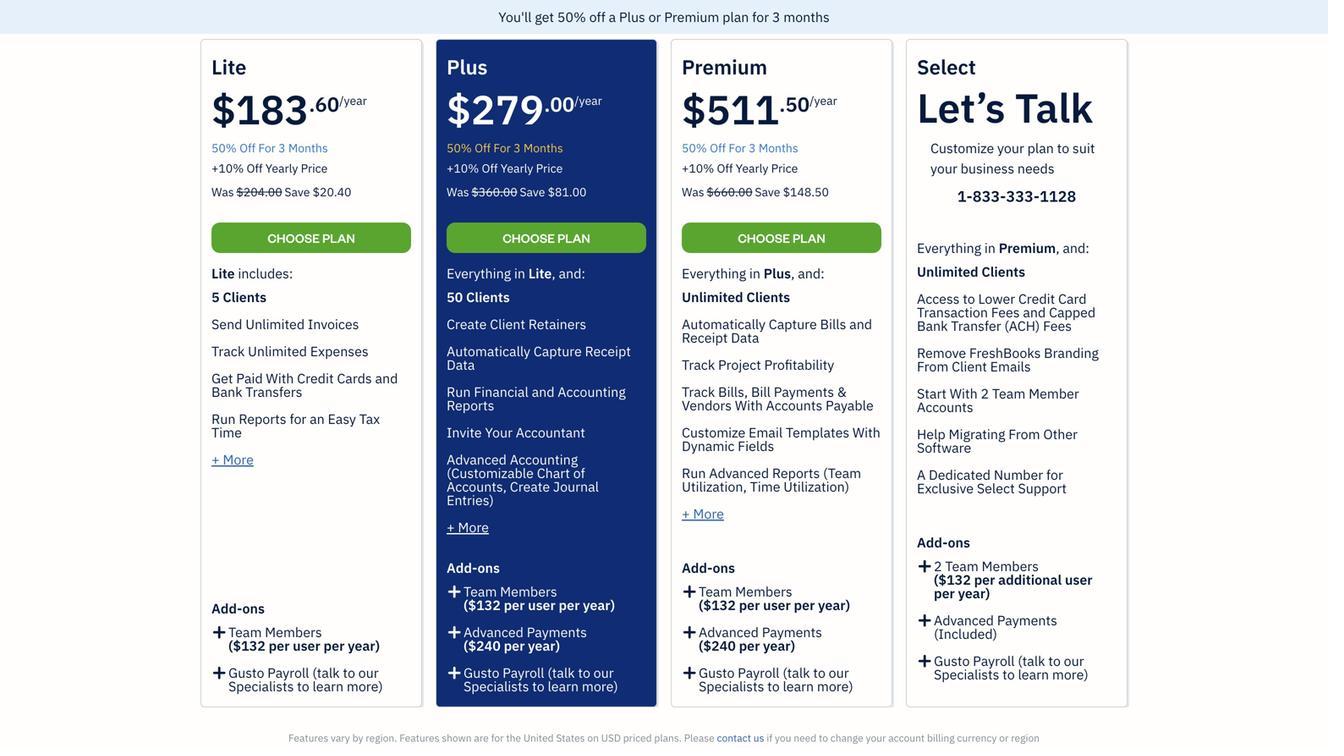 Task type: describe. For each thing, give the bounding box(es) containing it.
unlimited inside everything in plus , and: unlimited clients
[[682, 288, 744, 306]]

your inside assign a project manager bring your team on board and choose who's responsible for keeping an eye on project progress. learn more
[[672, 301, 696, 317]]

accounting inside advanced accounting (customizable chart of accounts, create journal entries)
[[510, 451, 578, 469]]

dedicated
[[929, 466, 991, 484]]

and inside "create invoices in a few clicks to bill your client for time and expenses"
[[946, 314, 966, 330]]

lite inside 'lite includes: 5 clients'
[[212, 265, 235, 282]]

learn down advanced payments (included)
[[1019, 666, 1050, 683]]

and inside assign a project manager bring your team on board and choose who's responsible for keeping an eye on project progress. learn more
[[779, 301, 799, 317]]

create client retainers
[[447, 315, 587, 333]]

help
[[918, 425, 946, 443]]

and inside run financial and accounting reports
[[532, 383, 555, 401]]

in for everything in lite , and: 50 clients
[[515, 265, 526, 282]]

in for everything in premium , and: unlimited clients
[[985, 239, 996, 257]]

your up 1-
[[931, 160, 958, 177]]

advanced inside advanced accounting (customizable chart of accounts, create journal entries)
[[447, 451, 507, 469]]

from inside help migrating from other software
[[1009, 425, 1041, 443]]

unlimited inside everything in premium , and: unlimited clients
[[918, 263, 979, 281]]

client
[[1135, 301, 1165, 317]]

team members ($132 per user per year) for 60
[[229, 623, 380, 655]]

0 horizontal spatial the
[[369, 301, 386, 317]]

track for track unlimited expenses
[[212, 342, 245, 360]]

3 for 50
[[749, 140, 756, 156]]

receipt inside automatically capture receipt data
[[585, 342, 631, 360]]

for for 50
[[729, 140, 746, 156]]

($132 for 50
[[699, 596, 736, 614]]

yearly for 50
[[736, 160, 769, 176]]

1 horizontal spatial the
[[446, 301, 464, 317]]

for inside assign a project manager bring your team on board and choose who's responsible for keeping an eye on project progress. learn more
[[687, 314, 702, 330]]

0 vertical spatial bill
[[1023, 280, 1044, 298]]

/year for 00
[[575, 93, 602, 108]]

for for 00
[[494, 140, 511, 156]]

remove
[[918, 344, 967, 362]]

members for 00
[[500, 583, 558, 601]]

dynamic
[[682, 437, 735, 455]]

2 horizontal spatial the
[[506, 731, 521, 745]]

how
[[457, 314, 481, 330]]

with inside track bills, bill payments & vendors with accounts payable
[[735, 397, 763, 414]]

track
[[530, 301, 557, 317]]

, for 50
[[792, 265, 795, 282]]

lower
[[979, 290, 1016, 308]]

gusto payroll (talk to our specialists to learn more) up the vary
[[229, 664, 383, 695]]

bills
[[821, 315, 847, 333]]

members inside 2 team members ($132 per additional user per year)
[[982, 557, 1039, 575]]

few
[[1021, 301, 1041, 317]]

you'll
[[499, 8, 532, 26]]

add- for 50
[[682, 559, 713, 577]]

advanced inside run advanced reports (team utilization, time utilization)
[[709, 464, 770, 482]]

software
[[918, 439, 972, 457]]

a inside assign a project manager bring your team on board and choose who's responsible for keeping an eye on project progress. learn more
[[723, 280, 731, 298]]

clients for everything in premium , and: unlimited clients
[[982, 263, 1026, 281]]

send unlimited invoices
[[212, 315, 359, 333]]

choose plan for 00
[[503, 230, 591, 246]]

region.
[[366, 731, 397, 745]]

0 horizontal spatial a
[[609, 8, 616, 26]]

number
[[994, 466, 1044, 484]]

0 horizontal spatial plan
[[723, 8, 749, 26]]

if
[[767, 731, 773, 745]]

1128
[[1040, 186, 1077, 206]]

automatically capture receipt data
[[447, 342, 631, 374]]

save for 50
[[755, 184, 781, 200]]

it.
[[444, 314, 454, 330]]

2 features from the left
[[400, 731, 440, 745]]

client inside remove freshbooks branding from client emails
[[952, 358, 988, 375]]

choose plan for 50
[[738, 230, 826, 246]]

clients for everything in plus , and: unlimited clients
[[747, 288, 791, 306]]

automatically for automatically capture bills and receipt data
[[682, 315, 766, 333]]

learn up need
[[783, 678, 814, 695]]

1 horizontal spatial plus image
[[447, 666, 462, 680]]

track for track bills, bill payments & vendors with accounts payable
[[682, 383, 715, 401]]

most popular
[[505, 14, 588, 33]]

go to help image
[[1146, 9, 1173, 34]]

first
[[869, 74, 898, 93]]

learn up states
[[548, 678, 579, 695]]

left
[[438, 13, 456, 29]]

0 vertical spatial select
[[918, 54, 977, 80]]

additional
[[999, 571, 1062, 589]]

you'll get 50% off a plus or premium plan for 3 months
[[499, 8, 830, 26]]

run financial and accounting reports
[[447, 383, 626, 414]]

create for create your first project
[[788, 74, 830, 93]]

reports inside run financial and accounting reports
[[447, 397, 495, 414]]

1-833-333-1128
[[958, 186, 1077, 206]]

($132 for 00
[[464, 596, 501, 614]]

upgrade
[[528, 13, 575, 29]]

advanced accounting (customizable chart of accounts, create journal entries)
[[447, 451, 599, 509]]

a dedicated number for exclusive select support
[[918, 466, 1067, 497]]

0 vertical spatial premium
[[665, 8, 720, 26]]

2 inside 2 team members ($132 per additional user per year)
[[934, 557, 943, 575]]

help migrating from other software
[[918, 425, 1078, 457]]

gusto payroll (talk to our specialists to learn more) down advanced payments (included)
[[934, 652, 1089, 683]]

bill inside track bills, bill payments & vendors with accounts payable
[[752, 383, 771, 401]]

0 horizontal spatial or
[[649, 8, 661, 26]]

easily bill your client image
[[1020, 214, 1079, 273]]

plan for 50
[[793, 230, 826, 246]]

. 50 /year
[[780, 91, 838, 117]]

for left months
[[753, 8, 770, 26]]

united
[[524, 731, 554, 745]]

3 for 60
[[279, 140, 286, 156]]

a inside "create invoices in a few clicks to bill your client for time and expenses"
[[1012, 301, 1019, 317]]

add- for 60
[[212, 600, 243, 617]]

to inside access to lower credit card transaction fees and capped bank transfer (ach) fees
[[963, 290, 976, 308]]

50% for lite
[[212, 140, 237, 156]]

1 horizontal spatial or
[[1000, 731, 1009, 745]]

reports inside run reports for an easy tax time
[[239, 410, 287, 428]]

($240 for 50
[[699, 637, 736, 655]]

more for leftmost + more link
[[223, 451, 254, 469]]

1 vertical spatial project
[[719, 356, 762, 374]]

bank inside get paid with credit cards and bank transfers
[[212, 383, 243, 401]]

usd
[[602, 731, 621, 745]]

region
[[1012, 731, 1040, 745]]

member
[[1029, 385, 1080, 402]]

your up business
[[998, 139, 1025, 157]]

1 horizontal spatial paid
[[872, 168, 922, 199]]

advanced payments ($240 per year) for 00
[[464, 623, 587, 655]]

and right the $660.00 on the right of the page
[[779, 168, 821, 199]]

clients inside 'lite includes: 5 clients'
[[223, 288, 267, 306]]

and: for 50
[[798, 265, 825, 282]]

0 horizontal spatial fees
[[992, 303, 1020, 321]]

in inside "create invoices in a few clicks to bill your client for time and expenses"
[[1000, 301, 1010, 317]]

time inside "create invoices in a few clicks to bill your client for time and expenses"
[[919, 314, 943, 330]]

0 horizontal spatial plus
[[619, 8, 646, 26]]

branding
[[1045, 344, 1099, 362]]

accounts inside track bills, bill payments & vendors with accounts payable
[[766, 397, 823, 414]]

invite your accountant
[[447, 424, 586, 441]]

to inside "create invoices in a few clicks to bill your client for time and expenses"
[[1076, 301, 1087, 317]]

lite inside the everything in lite , and: 50 clients
[[529, 265, 552, 282]]

business
[[961, 160, 1015, 177]]

from
[[1108, 314, 1133, 330]]

eye
[[765, 314, 784, 330]]

get started with projects image
[[435, 214, 496, 275]]

payments inside track bills, bill payments & vendors with accounts payable
[[774, 383, 835, 401]]

50% left off
[[558, 8, 586, 26]]

capture for bills
[[769, 315, 817, 333]]

archived
[[723, 728, 774, 744]]

clicks
[[1044, 301, 1074, 317]]

user inside 2 team members ($132 per additional user per year)
[[1066, 571, 1093, 589]]

members for 60
[[265, 623, 322, 641]]

transfer
[[952, 317, 1002, 335]]

+ more link for plus
[[447, 518, 489, 536]]

(talk up need
[[783, 664, 811, 682]]

run reports for an easy tax time
[[212, 410, 380, 441]]

fields
[[738, 437, 775, 455]]

gusto payroll (talk to our specialists to learn more) up view archived projects link
[[699, 664, 854, 695]]

select inside a dedicated number for exclusive select support
[[977, 480, 1015, 497]]

works
[[496, 314, 529, 330]]

track project profitability
[[682, 356, 835, 374]]

data inside automatically capture bills and receipt data
[[731, 329, 760, 347]]

credit for transfers
[[297, 369, 334, 387]]

. 00 /year
[[544, 91, 602, 117]]

time inside run reports for an easy tax time
[[212, 424, 242, 441]]

advanced payments ($240 per year) for 50
[[699, 623, 823, 655]]

customize for your
[[931, 139, 995, 157]]

plan for 60
[[322, 230, 355, 246]]

0 vertical spatial time
[[716, 168, 774, 199]]

0 horizontal spatial invoices
[[308, 315, 359, 333]]

everything inside everything in premium , and: unlimited clients
[[918, 239, 982, 257]]

plus inside everything in plus , and: unlimited clients
[[764, 265, 792, 282]]

transaction
[[918, 303, 989, 321]]

in right left
[[459, 13, 469, 29]]

manager
[[782, 280, 836, 298]]

more inside assign a project manager bring your team on board and choose who's responsible for keeping an eye on project progress. learn more
[[760, 328, 787, 344]]

create for create client retainers
[[447, 315, 487, 333]]

everything for 50
[[682, 265, 747, 282]]

yearly for 60
[[266, 160, 298, 176]]

and inside automatically capture bills and receipt data
[[850, 315, 873, 333]]

customize your plan to suit your business needs
[[931, 139, 1096, 177]]

(talk down advanced payments (included)
[[1019, 652, 1046, 670]]

track bills, bill payments & vendors with accounts payable
[[682, 383, 874, 414]]

advanced inside advanced payments (included)
[[934, 612, 994, 629]]

and inside access to lower credit card transaction fees and capped bank transfer (ach) fees
[[1024, 303, 1046, 321]]

us
[[754, 731, 765, 745]]

advanced payments (included)
[[934, 612, 1058, 643]]

lite includes: 5 clients
[[212, 265, 293, 306]]

with inside customize email templates with dynamic fields
[[853, 424, 881, 441]]

for inside "create invoices in a few clicks to bill your client for time and expenses"
[[1168, 301, 1182, 317]]

invite
[[447, 424, 482, 441]]

get for get paid with credit cards and bank transfers
[[212, 369, 233, 387]]

retainers
[[529, 315, 587, 333]]

paid inside get paid with credit cards and bank transfers
[[236, 369, 263, 387]]

project inside assign a project manager bring your team on board and choose who's responsible for keeping an eye on project progress. learn more
[[803, 314, 841, 330]]

3 left months
[[773, 8, 781, 26]]

+ more for plus
[[447, 518, 489, 536]]

create for create invoices in a few clicks to bill your client for time and expenses
[[916, 301, 951, 317]]

accounting inside run financial and accounting reports
[[558, 383, 626, 401]]

2 horizontal spatial on
[[787, 314, 800, 330]]

financial
[[474, 383, 529, 401]]

your left the trial.
[[471, 13, 495, 29]]

members for 50
[[736, 583, 793, 601]]

premium inside everything in premium , and: unlimited clients
[[999, 239, 1057, 257]]

get
[[535, 8, 554, 26]]

assign a project manager bring your team on board and choose who's responsible for keeping an eye on project progress. learn more
[[622, 280, 893, 344]]

and inside get paid with credit cards and bank transfers
[[375, 369, 398, 387]]

access
[[918, 290, 960, 308]]

utilization)
[[784, 478, 850, 496]]

get for get started with projects
[[387, 280, 409, 298]]

gusto payroll (talk to our specialists to learn more) up "united"
[[464, 664, 619, 695]]

1 horizontal spatial your
[[1047, 280, 1076, 298]]

customize email templates with dynamic fields
[[682, 424, 881, 455]]

run for run financial and accounting reports
[[447, 383, 471, 401]]

how it works
[[457, 314, 529, 330]]

started
[[412, 280, 459, 298]]

card
[[1059, 290, 1087, 308]]

get paid with credit cards and bank transfers
[[212, 369, 398, 401]]

choose for 50
[[738, 230, 791, 246]]

off
[[590, 8, 606, 26]]

save for 60
[[285, 184, 310, 200]]

are
[[474, 731, 489, 745]]

credit for and
[[1019, 290, 1056, 308]]

for right "are"
[[491, 731, 504, 745]]

for inside a dedicated number for exclusive select support
[[1047, 466, 1064, 484]]

exclusive
[[918, 480, 974, 497]]

and: inside everything in premium , and: unlimited clients
[[1063, 239, 1090, 257]]

talk
[[1016, 81, 1094, 134]]

bills,
[[719, 383, 748, 401]]

your left first
[[834, 74, 865, 93]]

get started with projects
[[387, 280, 545, 298]]

shown
[[442, 731, 472, 745]]

2 horizontal spatial get
[[826, 168, 867, 199]]

0 vertical spatial client
[[1079, 280, 1116, 298]]

progress.
[[843, 314, 893, 330]]

projects,
[[542, 168, 640, 199]]

1 horizontal spatial invoices
[[1060, 314, 1105, 330]]

add-ons for 50
[[682, 559, 736, 577]]

payable
[[826, 397, 874, 414]]

clients for everything in lite , and: 50 clients
[[466, 288, 510, 306]]

view archived projects link
[[677, 722, 838, 748]]

run for run reports for an easy tax time
[[212, 410, 236, 428]]

support
[[1019, 480, 1067, 497]]

you
[[775, 731, 792, 745]]

suit
[[1073, 139, 1096, 157]]

your right change
[[866, 731, 887, 745]]

ons for 00
[[478, 559, 500, 577]]

+ more for premium
[[682, 505, 724, 523]]

2 horizontal spatial project
[[901, 74, 946, 93]]

($132 for 60
[[229, 637, 266, 655]]

. for 60
[[309, 91, 315, 117]]

months for 60
[[288, 140, 328, 156]]



Task type: vqa. For each thing, say whether or not it's contained in the screenshot.
clients inside the Everything in Lite , and: 50 Clients
yes



Task type: locate. For each thing, give the bounding box(es) containing it.
price for 50
[[772, 160, 798, 176]]

for inside set the budget for the project and track time against it.
[[429, 301, 444, 317]]

plan inside customize your plan to suit your business needs
[[1028, 139, 1055, 157]]

save left $20.40
[[285, 184, 310, 200]]

a
[[609, 8, 616, 26], [723, 280, 731, 298], [1012, 301, 1019, 317]]

and down easily bill your client
[[1024, 303, 1046, 321]]

3 choose plan from the left
[[738, 230, 826, 246]]

everything in plus , and: unlimited clients
[[682, 265, 825, 306]]

for left it.
[[429, 301, 444, 317]]

1 horizontal spatial yearly
[[501, 160, 534, 176]]

with inside start with 2 team member accounts
[[950, 385, 978, 402]]

and: up retainers
[[559, 265, 586, 282]]

50% for premium
[[682, 140, 707, 156]]

fees down easily
[[992, 303, 1020, 321]]

1 horizontal spatial premium
[[999, 239, 1057, 257]]

the down get started with projects
[[446, 301, 464, 317]]

0 horizontal spatial choose plan button
[[212, 223, 411, 253]]

time
[[559, 301, 583, 317], [919, 314, 943, 330]]

account
[[889, 731, 925, 745]]

track for track project profitability
[[682, 356, 715, 374]]

and: for 00
[[559, 265, 586, 282]]

was inside '50% off for 3 months +10% off yearly price was $204.00 save $20.40'
[[212, 184, 234, 200]]

1 save from the left
[[285, 184, 310, 200]]

0 horizontal spatial your
[[485, 424, 513, 441]]

chevron large down image
[[161, 20, 177, 41]]

3 /year from the left
[[810, 93, 838, 108]]

create inside "create invoices in a few clicks to bill your client for time and expenses"
[[916, 301, 951, 317]]

user for 50
[[764, 596, 791, 614]]

project inside set the budget for the project and track time against it.
[[467, 301, 504, 317]]

50% up 'scope'
[[447, 140, 472, 156]]

to inside customize your plan to suit your business needs
[[1058, 139, 1070, 157]]

send
[[212, 315, 242, 333]]

1 horizontal spatial 50
[[786, 91, 810, 117]]

1 horizontal spatial a
[[723, 280, 731, 298]]

yearly
[[266, 160, 298, 176], [501, 160, 534, 176], [736, 160, 769, 176]]

bank
[[918, 317, 948, 335], [212, 383, 243, 401]]

0 horizontal spatial accounts
[[766, 397, 823, 414]]

1 +10% from the left
[[212, 160, 244, 176]]

50 inside the everything in lite , and: 50 clients
[[447, 288, 463, 306]]

$660.00
[[707, 184, 753, 200]]

1 vertical spatial client
[[490, 315, 526, 333]]

0 horizontal spatial +
[[212, 451, 220, 469]]

in
[[459, 13, 469, 29], [985, 239, 996, 257], [515, 265, 526, 282], [750, 265, 761, 282], [1000, 301, 1010, 317]]

yearly up $360.00
[[501, 160, 534, 176]]

3 yearly from the left
[[736, 160, 769, 176]]

contact us link
[[717, 731, 765, 745]]

1 vertical spatial data
[[447, 356, 475, 374]]

$204.00
[[237, 184, 282, 200]]

0 horizontal spatial choose plan
[[268, 230, 355, 246]]

clients inside everything in plus , and: unlimited clients
[[747, 288, 791, 306]]

1 horizontal spatial 2
[[981, 385, 990, 402]]

+ more link down entries)
[[447, 518, 489, 536]]

customize inside customize your plan to suit your business needs
[[931, 139, 995, 157]]

2 price from the left
[[536, 160, 563, 176]]

0 vertical spatial paid
[[872, 168, 922, 199]]

, for 00
[[552, 265, 556, 282]]

1 for from the left
[[258, 140, 276, 156]]

50% off for 3 months +10% off yearly price was $204.00 save $20.40
[[212, 140, 352, 200]]

create invoices from projects
[[1022, 314, 1179, 330]]

add-ons for 00
[[447, 559, 500, 577]]

clients inside everything in premium , and: unlimited clients
[[982, 263, 1026, 281]]

50
[[786, 91, 810, 117], [447, 288, 463, 306]]

and down automatically capture receipt data
[[532, 383, 555, 401]]

0 vertical spatial credit
[[1019, 290, 1056, 308]]

2 yearly from the left
[[501, 160, 534, 176]]

let's
[[918, 81, 1006, 134]]

1-833-333-1128 link
[[958, 186, 1077, 206]]

more down run reports for an easy tax time at bottom left
[[223, 451, 254, 469]]

an
[[749, 314, 763, 330], [310, 410, 325, 428]]

data inside automatically capture receipt data
[[447, 356, 475, 374]]

choose plan button down "$148.50"
[[682, 223, 882, 253]]

unlimited up track unlimited expenses
[[246, 315, 305, 333]]

50% up "$204.00"
[[212, 140, 237, 156]]

+10% for plus
[[447, 160, 479, 176]]

1 horizontal spatial run
[[447, 383, 471, 401]]

2 /year from the left
[[575, 93, 602, 108]]

months inside '50% off for 3 months +10% off yearly price was $204.00 save $20.40'
[[288, 140, 328, 156]]

the right set
[[369, 301, 386, 317]]

+ for plus
[[447, 518, 455, 536]]

reports down customize email templates with dynamic fields
[[773, 464, 820, 482]]

0 vertical spatial run
[[447, 383, 471, 401]]

1 vertical spatial your
[[485, 424, 513, 441]]

0 horizontal spatial paid
[[236, 369, 263, 387]]

2 months from the left
[[524, 140, 563, 156]]

0 horizontal spatial reports
[[239, 410, 287, 428]]

2 horizontal spatial a
[[1012, 301, 1019, 317]]

1 horizontal spatial plan
[[1028, 139, 1055, 157]]

automatically for automatically capture receipt data
[[447, 342, 531, 360]]

budget
[[389, 301, 426, 317]]

0 vertical spatial 2
[[981, 385, 990, 402]]

all projects
[[312, 392, 408, 416]]

0 horizontal spatial was
[[212, 184, 234, 200]]

automatically
[[682, 315, 766, 333], [447, 342, 531, 360]]

team for 00
[[464, 583, 497, 601]]

0 horizontal spatial project
[[467, 301, 504, 317]]

everything inside the everything in lite , and: 50 clients
[[447, 265, 511, 282]]

was for premium
[[682, 184, 705, 200]]

1 vertical spatial capture
[[534, 342, 582, 360]]

2 horizontal spatial plan
[[793, 230, 826, 246]]

automatically inside automatically capture bills and receipt data
[[682, 315, 766, 333]]

3 save from the left
[[755, 184, 781, 200]]

2 down remove freshbooks branding from client emails at the right of page
[[981, 385, 990, 402]]

2 . from the left
[[544, 91, 550, 117]]

+ more down entries)
[[447, 518, 489, 536]]

1 horizontal spatial from
[[1009, 425, 1041, 443]]

2 up (included)
[[934, 557, 943, 575]]

plus image for ($240 per year)
[[682, 626, 698, 639]]

0 vertical spatial capture
[[769, 315, 817, 333]]

choose
[[802, 301, 840, 317]]

0 horizontal spatial from
[[918, 358, 949, 375]]

+ for premium
[[682, 505, 690, 523]]

months down 00
[[524, 140, 563, 156]]

add-ons
[[918, 534, 971, 551], [447, 559, 500, 577], [682, 559, 736, 577], [212, 600, 265, 617]]

0 horizontal spatial + more
[[212, 451, 254, 469]]

customize up business
[[931, 139, 995, 157]]

was inside 50% off for 3 months +10% off yearly price was $660.00 save $148.50
[[682, 184, 705, 200]]

on right the 'team'
[[729, 301, 742, 317]]

2 save from the left
[[520, 184, 545, 200]]

plus image
[[918, 556, 933, 573], [447, 582, 462, 598], [682, 582, 698, 598], [918, 614, 933, 627], [447, 626, 462, 639], [918, 654, 933, 668], [212, 666, 227, 680], [682, 666, 698, 680]]

main element
[[0, 0, 229, 748]]

for inside 50% off for 3 months +10% off yearly price was $660.00 save $148.50
[[729, 140, 746, 156]]

learn up the vary
[[313, 678, 344, 695]]

start with 2 team member accounts
[[918, 385, 1080, 416]]

time right track
[[559, 301, 583, 317]]

your down assign
[[672, 301, 696, 317]]

journal
[[553, 478, 599, 496]]

everything for 00
[[447, 265, 511, 282]]

accurately
[[927, 168, 1050, 199]]

1 choose plan from the left
[[268, 230, 355, 246]]

everything up access
[[918, 239, 982, 257]]

2 was from the left
[[447, 184, 469, 200]]

capped
[[1050, 303, 1096, 321]]

2 advanced payments ($240 per year) from the left
[[699, 623, 823, 655]]

project up bills,
[[719, 356, 762, 374]]

price for 60
[[301, 160, 328, 176]]

scope
[[465, 168, 537, 199]]

team for 60
[[229, 623, 262, 641]]

invoices up expenses on the top of page
[[308, 315, 359, 333]]

1 choose plan button from the left
[[212, 223, 411, 253]]

time inside set the budget for the project and track time against it.
[[559, 301, 583, 317]]

3 choose plan button from the left
[[682, 223, 882, 253]]

and inside set the budget for the project and track time against it.
[[507, 301, 527, 317]]

plan down $20.40
[[322, 230, 355, 246]]

0 horizontal spatial +10%
[[212, 160, 244, 176]]

time inside run advanced reports (team utilization, time utilization)
[[750, 478, 781, 496]]

2 choose plan from the left
[[503, 230, 591, 246]]

3 months from the left
[[759, 140, 799, 156]]

scope projects, track time and get paid accurately
[[465, 168, 1050, 199]]

. for 00
[[544, 91, 550, 117]]

2 horizontal spatial reports
[[773, 464, 820, 482]]

1 horizontal spatial /year
[[575, 93, 602, 108]]

plan down $81.00
[[558, 230, 591, 246]]

save for 00
[[520, 184, 545, 200]]

search image
[[1083, 9, 1111, 34]]

1 vertical spatial a
[[723, 280, 731, 298]]

project up "board"
[[734, 280, 779, 298]]

months for 00
[[524, 140, 563, 156]]

2
[[981, 385, 990, 402], [934, 557, 943, 575]]

lite up track
[[529, 265, 552, 282]]

for up scope projects, track time and get paid accurately
[[729, 140, 746, 156]]

payments inside advanced payments (included)
[[998, 612, 1058, 629]]

an inside assign a project manager bring your team on board and choose who's responsible for keeping an eye on project progress. learn more
[[749, 314, 763, 330]]

team members ($132 per user per year) for 00
[[464, 583, 615, 614]]

/year inside . 50 /year
[[810, 93, 838, 108]]

1 horizontal spatial receipt
[[682, 329, 728, 347]]

year) inside 2 team members ($132 per additional user per year)
[[959, 584, 991, 602]]

bill up "few"
[[1023, 280, 1044, 298]]

(team
[[824, 464, 862, 482]]

1 horizontal spatial select
[[977, 480, 1015, 497]]

per
[[975, 571, 996, 589], [934, 584, 955, 602], [504, 596, 525, 614], [559, 596, 580, 614], [739, 596, 760, 614], [794, 596, 815, 614], [269, 637, 290, 655], [324, 637, 345, 655], [504, 637, 525, 655], [739, 637, 760, 655]]

1 horizontal spatial was
[[447, 184, 469, 200]]

the
[[369, 301, 386, 317], [446, 301, 464, 317], [506, 731, 521, 745]]

assign a project manager image
[[728, 214, 788, 275]]

with inside get paid with credit cards and bank transfers
[[266, 369, 294, 387]]

(talk up states
[[548, 664, 575, 682]]

and right cards
[[375, 369, 398, 387]]

1 horizontal spatial choose
[[503, 230, 555, 246]]

1 horizontal spatial ,
[[792, 265, 795, 282]]

team members ($132 per user per year) for 50
[[699, 583, 851, 614]]

yearly for 00
[[501, 160, 534, 176]]

with down payable
[[853, 424, 881, 441]]

learn
[[728, 328, 757, 344]]

50% up the $660.00 on the right of the page
[[682, 140, 707, 156]]

team
[[993, 385, 1026, 402], [946, 557, 979, 575], [464, 583, 497, 601], [699, 583, 733, 601], [229, 623, 262, 641]]

+ more
[[212, 451, 254, 469], [682, 505, 724, 523], [447, 518, 489, 536]]

project down manager
[[803, 314, 841, 330]]

50% inside '50% off for 3 months +10% off yearly price was $204.00 save $20.40'
[[212, 140, 237, 156]]

choose plan down $81.00
[[503, 230, 591, 246]]

capture for receipt
[[534, 342, 582, 360]]

0 horizontal spatial + more link
[[212, 451, 254, 469]]

transfers
[[246, 383, 303, 401]]

plus up "board"
[[764, 265, 792, 282]]

+10% for lite
[[212, 160, 244, 176]]

for inside run reports for an easy tax time
[[290, 410, 307, 428]]

1 horizontal spatial and:
[[798, 265, 825, 282]]

&
[[838, 383, 847, 401]]

choose plan button for 50
[[682, 223, 882, 253]]

1 horizontal spatial +10%
[[447, 160, 479, 176]]

choose up everything in plus , and: unlimited clients
[[738, 230, 791, 246]]

unlimited
[[918, 263, 979, 281], [682, 288, 744, 306], [246, 315, 305, 333], [248, 342, 307, 360]]

2 vertical spatial get
[[212, 369, 233, 387]]

on
[[729, 301, 742, 317], [787, 314, 800, 330], [588, 731, 599, 745]]

, right assign a project manager image
[[792, 265, 795, 282]]

project inside assign a project manager bring your team on board and choose who's responsible for keeping an eye on project progress. learn more
[[734, 280, 779, 298]]

1 vertical spatial plus
[[764, 265, 792, 282]]

user for 60
[[293, 637, 321, 655]]

run inside run financial and accounting reports
[[447, 383, 471, 401]]

for
[[258, 140, 276, 156], [494, 140, 511, 156], [729, 140, 746, 156]]

create inside advanced accounting (customizable chart of accounts, create journal entries)
[[510, 478, 550, 496]]

was for lite
[[212, 184, 234, 200]]

price inside 50% off for 3 months +10% off yearly price was $660.00 save $148.50
[[772, 160, 798, 176]]

customize down "vendors"
[[682, 424, 746, 441]]

choose plan down $20.40
[[268, 230, 355, 246]]

data down how
[[447, 356, 475, 374]]

1 vertical spatial paid
[[236, 369, 263, 387]]

1 horizontal spatial price
[[536, 160, 563, 176]]

0 horizontal spatial choose
[[268, 230, 320, 246]]

credit inside get paid with credit cards and bank transfers
[[297, 369, 334, 387]]

ons
[[948, 534, 971, 551], [478, 559, 500, 577], [713, 559, 736, 577], [243, 600, 265, 617]]

0 horizontal spatial 2
[[934, 557, 943, 575]]

and down access
[[946, 314, 966, 330]]

(talk up the vary
[[313, 664, 340, 682]]

0 vertical spatial automatically
[[682, 315, 766, 333]]

0 vertical spatial 50
[[786, 91, 810, 117]]

2 lite from the left
[[529, 265, 552, 282]]

0 vertical spatial a
[[609, 8, 616, 26]]

0 horizontal spatial customize
[[682, 424, 746, 441]]

3 +10% from the left
[[682, 160, 715, 176]]

1 horizontal spatial accounts
[[918, 398, 974, 416]]

yearly up "$204.00"
[[266, 160, 298, 176]]

bank inside access to lower credit card transaction fees and capped bank transfer (ach) fees
[[918, 317, 948, 335]]

team for 50
[[699, 583, 733, 601]]

0 horizontal spatial bill
[[752, 383, 771, 401]]

everything inside everything in plus , and: unlimited clients
[[682, 265, 747, 282]]

1 lite from the left
[[212, 265, 235, 282]]

2 +10% from the left
[[447, 160, 479, 176]]

3 was from the left
[[682, 184, 705, 200]]

choose plan button down $81.00
[[447, 223, 647, 253]]

$81.00
[[548, 184, 587, 200]]

0 horizontal spatial an
[[310, 410, 325, 428]]

needs
[[1018, 160, 1055, 177]]

1 horizontal spatial fees
[[1044, 317, 1073, 335]]

0 horizontal spatial price
[[301, 160, 328, 176]]

1 plan from the left
[[322, 230, 355, 246]]

team inside start with 2 team member accounts
[[993, 385, 1026, 402]]

everything up set the budget for the project and track time against it.
[[447, 265, 511, 282]]

1 price from the left
[[301, 160, 328, 176]]

most
[[505, 14, 536, 33]]

an inside run reports for an easy tax time
[[310, 410, 325, 428]]

all
[[312, 392, 335, 416]]

run for run advanced reports (team utilization, time utilization)
[[682, 464, 706, 482]]

ons for 50
[[713, 559, 736, 577]]

a up the 'team'
[[723, 280, 731, 298]]

price up $81.00
[[536, 160, 563, 176]]

($132 inside 2 team members ($132 per additional user per year)
[[934, 571, 972, 589]]

save inside '50% off for 3 months +10% off yearly price was $204.00 save $20.40'
[[285, 184, 310, 200]]

other
[[1044, 425, 1078, 443]]

paid left 1-
[[872, 168, 922, 199]]

1 ($240 from the left
[[464, 637, 501, 655]]

bill down track project profitability
[[752, 383, 771, 401]]

2 horizontal spatial .
[[780, 91, 786, 117]]

with
[[266, 369, 294, 387], [950, 385, 978, 402], [735, 397, 763, 414], [853, 424, 881, 441]]

choose plan button for 60
[[212, 223, 411, 253]]

ons for 60
[[243, 600, 265, 617]]

payroll
[[974, 652, 1015, 670], [268, 664, 309, 682], [503, 664, 545, 682], [738, 664, 780, 682]]

customize for fields
[[682, 424, 746, 441]]

and: up choose
[[798, 265, 825, 282]]

unlimited down send unlimited invoices
[[248, 342, 307, 360]]

2 horizontal spatial +10%
[[682, 160, 715, 176]]

0 horizontal spatial premium
[[665, 8, 720, 26]]

includes:
[[238, 265, 293, 282]]

gusto
[[934, 652, 970, 670], [229, 664, 264, 682], [464, 664, 500, 682], [699, 664, 735, 682]]

price up $20.40
[[301, 160, 328, 176]]

+10% up $360.00
[[447, 160, 479, 176]]

, inside the everything in lite , and: 50 clients
[[552, 265, 556, 282]]

3 for from the left
[[729, 140, 746, 156]]

1 horizontal spatial + more
[[447, 518, 489, 536]]

your inside "create invoices in a few clicks to bill your client for time and expenses"
[[1109, 301, 1133, 317]]

and right "board"
[[779, 301, 799, 317]]

choose up includes:
[[268, 230, 320, 246]]

2 horizontal spatial choose plan
[[738, 230, 826, 246]]

plus image
[[212, 622, 227, 639], [682, 626, 698, 639], [447, 666, 462, 680]]

, up easily bill your client
[[1057, 239, 1060, 257]]

3 plan from the left
[[793, 230, 826, 246]]

reports inside run advanced reports (team utilization, time utilization)
[[773, 464, 820, 482]]

2 plan from the left
[[558, 230, 591, 246]]

3 for 00
[[514, 140, 521, 156]]

user for 00
[[528, 596, 556, 614]]

save inside "50% off for 3 months +10% off yearly price was $360.00 save $81.00"
[[520, 184, 545, 200]]

on left usd
[[588, 731, 599, 745]]

team inside 2 team members ($132 per additional user per year)
[[946, 557, 979, 575]]

emails
[[991, 358, 1032, 375]]

states
[[556, 731, 585, 745]]

credit up (ach)
[[1019, 290, 1056, 308]]

. up "50% off for 3 months +10% off yearly price was $360.00 save $81.00" on the left top of the page
[[544, 91, 550, 117]]

accounting down accountant
[[510, 451, 578, 469]]

capture inside automatically capture receipt data
[[534, 342, 582, 360]]

plan up needs
[[1028, 139, 1055, 157]]

0 horizontal spatial plan
[[322, 230, 355, 246]]

2 choose from the left
[[503, 230, 555, 246]]

2 for from the left
[[494, 140, 511, 156]]

50% inside 50% off for 3 months +10% off yearly price was $660.00 save $148.50
[[682, 140, 707, 156]]

billing
[[928, 731, 955, 745]]

team members ($132 per user per year)
[[464, 583, 615, 614], [699, 583, 851, 614], [229, 623, 380, 655]]

. 60 /year
[[309, 91, 367, 117]]

/year for 60
[[340, 93, 367, 108]]

for left all
[[290, 410, 307, 428]]

user
[[1066, 571, 1093, 589], [528, 596, 556, 614], [764, 596, 791, 614], [293, 637, 321, 655]]

3 . from the left
[[780, 91, 786, 117]]

2 horizontal spatial + more
[[682, 505, 724, 523]]

1 was from the left
[[212, 184, 234, 200]]

0 horizontal spatial capture
[[534, 342, 582, 360]]

choose plan button for 00
[[447, 223, 647, 253]]

, inside everything in premium , and: unlimited clients
[[1057, 239, 1060, 257]]

0 vertical spatial project
[[734, 280, 779, 298]]

+ more link for premium
[[682, 505, 724, 523]]

months for 50
[[759, 140, 799, 156]]

0 horizontal spatial run
[[212, 410, 236, 428]]

1 horizontal spatial on
[[729, 301, 742, 317]]

accountant
[[516, 424, 586, 441]]

. for 50
[[780, 91, 786, 117]]

your right the bill
[[1109, 301, 1133, 317]]

easily bill your client
[[983, 280, 1116, 298]]

with
[[462, 280, 490, 298]]

1 vertical spatial run
[[212, 410, 236, 428]]

create for create invoices from projects
[[1022, 314, 1057, 330]]

more)
[[1053, 666, 1089, 683], [347, 678, 383, 695], [582, 678, 619, 695], [818, 678, 854, 695]]

plus image for ($132 per user per year)
[[212, 622, 227, 639]]

reports up invite
[[447, 397, 495, 414]]

/year for 50
[[810, 93, 838, 108]]

save left $81.00
[[520, 184, 545, 200]]

Search text field
[[992, 391, 1158, 418]]

choose plan for 60
[[268, 230, 355, 246]]

was for plus
[[447, 184, 469, 200]]

1 /year from the left
[[340, 93, 367, 108]]

1 advanced payments ($240 per year) from the left
[[464, 623, 587, 655]]

automatically inside automatically capture receipt data
[[447, 342, 531, 360]]

add-ons for 60
[[212, 600, 265, 617]]

from inside remove freshbooks branding from client emails
[[918, 358, 949, 375]]

from up start
[[918, 358, 949, 375]]

3 choose from the left
[[738, 230, 791, 246]]

for inside '50% off for 3 months +10% off yearly price was $204.00 save $20.40'
[[258, 140, 276, 156]]

and right bills
[[850, 315, 873, 333]]

, inside everything in plus , and: unlimited clients
[[792, 265, 795, 282]]

1 horizontal spatial data
[[731, 329, 760, 347]]

accounts up 'templates' in the bottom of the page
[[766, 397, 823, 414]]

2 vertical spatial a
[[1012, 301, 1019, 317]]

+10% inside '50% off for 3 months +10% off yearly price was $204.00 save $20.40'
[[212, 160, 244, 176]]

2 choose plan button from the left
[[447, 223, 647, 253]]

months
[[784, 8, 830, 26]]

choose plan button down $20.40
[[212, 223, 411, 253]]

cards
[[337, 369, 372, 387]]

1 vertical spatial automatically
[[447, 342, 531, 360]]

50% off for 3 months +10% off yearly price was $660.00 save $148.50
[[682, 140, 829, 200]]

your
[[1047, 280, 1076, 298], [485, 424, 513, 441]]

choose for 60
[[268, 230, 320, 246]]

plan for 00
[[558, 230, 591, 246]]

1 months from the left
[[288, 140, 328, 156]]

2 vertical spatial run
[[682, 464, 706, 482]]

1 vertical spatial bill
[[752, 383, 771, 401]]

account
[[578, 13, 623, 29]]

for up 'scope'
[[494, 140, 511, 156]]

3 inside 50% off for 3 months +10% off yearly price was $660.00 save $148.50
[[749, 140, 756, 156]]

and left track
[[507, 301, 527, 317]]

and: inside the everything in lite , and: 50 clients
[[559, 265, 586, 282]]

accounting up accountant
[[558, 383, 626, 401]]

expenses
[[310, 342, 369, 360]]

3 inside '50% off for 3 months +10% off yearly price was $204.00 save $20.40'
[[279, 140, 286, 156]]

choose for 00
[[503, 230, 555, 246]]

run inside run advanced reports (team utilization, time utilization)
[[682, 464, 706, 482]]

get inside get paid with credit cards and bank transfers
[[212, 369, 233, 387]]

0 horizontal spatial team members ($132 per user per year)
[[229, 623, 380, 655]]

0 horizontal spatial on
[[588, 731, 599, 745]]

bill
[[1090, 301, 1106, 317]]

run inside run reports for an easy tax time
[[212, 410, 236, 428]]

50 up 50% off for 3 months +10% off yearly price was $660.00 save $148.50 on the right top of page
[[786, 91, 810, 117]]

price inside "50% off for 3 months +10% off yearly price was $360.00 save $81.00"
[[536, 160, 563, 176]]

with up email
[[735, 397, 763, 414]]

board
[[745, 301, 776, 317]]

+10% for premium
[[682, 160, 715, 176]]

0 vertical spatial data
[[731, 329, 760, 347]]

0 horizontal spatial client
[[490, 315, 526, 333]]

fees down the clicks
[[1044, 317, 1073, 335]]

please
[[685, 731, 715, 745]]

project
[[734, 280, 779, 298], [719, 356, 762, 374]]

2 horizontal spatial choose
[[738, 230, 791, 246]]

1 horizontal spatial + more link
[[447, 518, 489, 536]]

choose up the everything in lite , and: 50 clients
[[503, 230, 555, 246]]

receipt down the 'team'
[[682, 329, 728, 347]]

and: inside everything in plus , and: unlimited clients
[[798, 265, 825, 282]]

automatically capture bills and receipt data
[[682, 315, 873, 347]]

1 . from the left
[[309, 91, 315, 117]]

yearly inside "50% off for 3 months +10% off yearly price was $360.00 save $81.00"
[[501, 160, 534, 176]]

price
[[301, 160, 328, 176], [536, 160, 563, 176], [772, 160, 798, 176]]

days
[[411, 13, 436, 29]]

1 vertical spatial premium
[[999, 239, 1057, 257]]

1 vertical spatial time
[[212, 424, 242, 441]]

owner
[[14, 33, 47, 47]]

2 vertical spatial client
[[952, 358, 988, 375]]

3 price from the left
[[772, 160, 798, 176]]

was left $360.00
[[447, 184, 469, 200]]

more down utilization,
[[694, 505, 724, 523]]

0 vertical spatial plan
[[723, 8, 749, 26]]

0 horizontal spatial receipt
[[585, 342, 631, 360]]

2 horizontal spatial months
[[759, 140, 799, 156]]

accounts inside start with 2 team member accounts
[[918, 398, 974, 416]]

1 vertical spatial an
[[310, 410, 325, 428]]

$148.50
[[784, 184, 829, 200]]

receipt inside automatically capture bills and receipt data
[[682, 329, 728, 347]]

credit up all
[[297, 369, 334, 387]]

1 yearly from the left
[[266, 160, 298, 176]]

premium up premium
[[665, 8, 720, 26]]

months down 60
[[288, 140, 328, 156]]

clients inside the everything in lite , and: 50 clients
[[466, 288, 510, 306]]

more for + more link associated with plus
[[458, 518, 489, 536]]

0 horizontal spatial credit
[[297, 369, 334, 387]]

plus right off
[[619, 8, 646, 26]]

2 horizontal spatial + more link
[[682, 505, 724, 523]]

1 horizontal spatial features
[[400, 731, 440, 745]]

email
[[749, 424, 783, 441]]

+10% inside 50% off for 3 months +10% off yearly price was $660.00 save $148.50
[[682, 160, 715, 176]]

popular
[[539, 14, 588, 33]]

clients up eye
[[747, 288, 791, 306]]

capture inside automatically capture bills and receipt data
[[769, 315, 817, 333]]

add- for 00
[[447, 559, 478, 577]]

gusto payroll (talk to our specialists to learn more)
[[934, 652, 1089, 683], [229, 664, 383, 695], [464, 664, 619, 695], [699, 664, 854, 695]]

1 horizontal spatial choose plan button
[[447, 223, 647, 253]]

1 choose from the left
[[268, 230, 320, 246]]

2 horizontal spatial +
[[682, 505, 690, 523]]

create your first project
[[788, 74, 946, 93]]

for right number
[[1047, 466, 1064, 484]]

50% for plus
[[447, 140, 472, 156]]

the left "united"
[[506, 731, 521, 745]]

2 ($240 from the left
[[699, 637, 736, 655]]

save right the $660.00 on the right of the page
[[755, 184, 781, 200]]

save inside 50% off for 3 months +10% off yearly price was $660.00 save $148.50
[[755, 184, 781, 200]]

($240 for 00
[[464, 637, 501, 655]]

1 vertical spatial credit
[[297, 369, 334, 387]]

1 features from the left
[[289, 731, 329, 745]]

in inside everything in premium , and: unlimited clients
[[985, 239, 996, 257]]

yearly inside '50% off for 3 months +10% off yearly price was $204.00 save $20.40'
[[266, 160, 298, 176]]

templates
[[786, 424, 850, 441]]

tax
[[359, 410, 380, 428]]

1 horizontal spatial get
[[387, 280, 409, 298]]

track inside track bills, bill payments & vendors with accounts payable
[[682, 383, 715, 401]]

2 inside start with 2 team member accounts
[[981, 385, 990, 402]]

specialists
[[934, 666, 1000, 683], [229, 678, 294, 695], [464, 678, 529, 695], [699, 678, 765, 695]]

more for + more link associated with premium
[[694, 505, 724, 523]]



